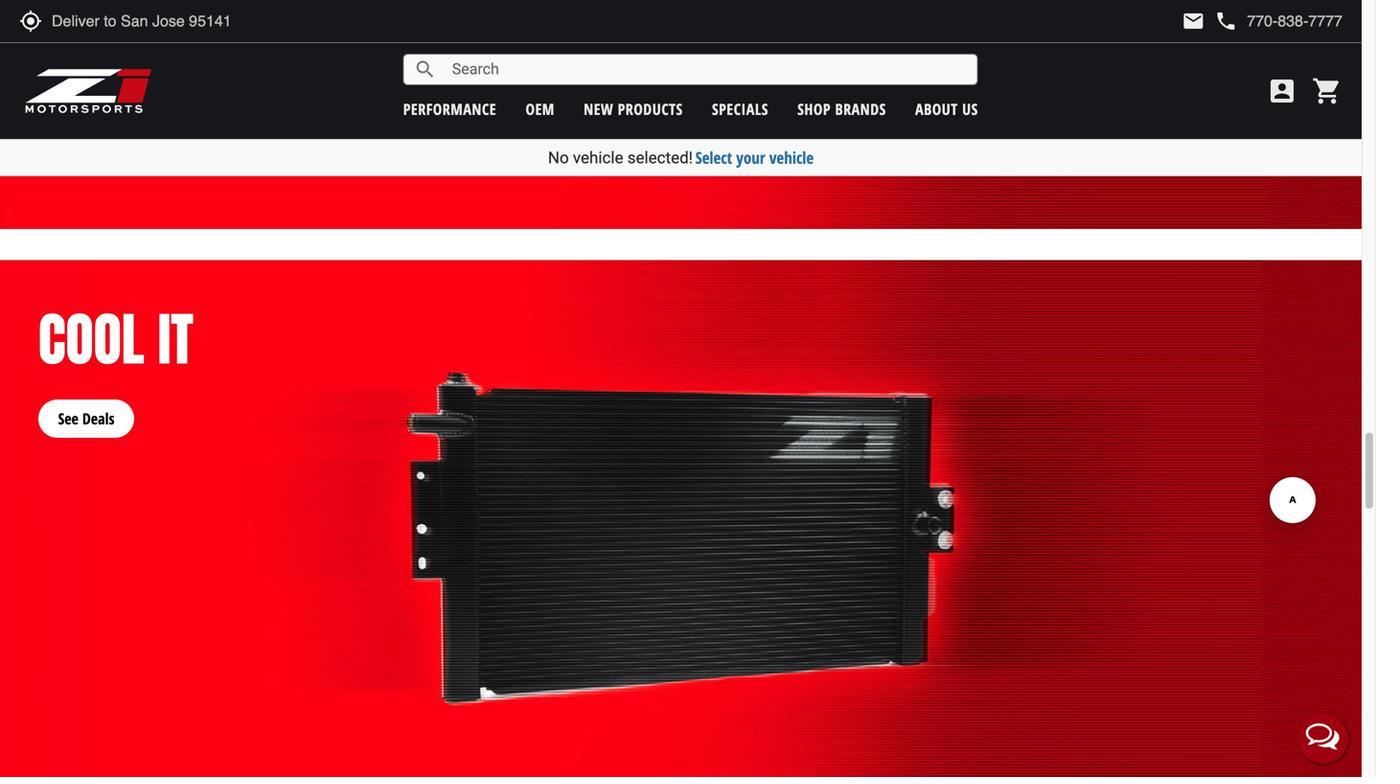 Task type: locate. For each thing, give the bounding box(es) containing it.
my_location
[[19, 10, 42, 33]]

account_box
[[1268, 76, 1298, 106]]

performance link
[[403, 99, 497, 119]]

cool it image
[[0, 260, 1362, 778]]

oem link
[[526, 99, 555, 119]]

vehicle
[[770, 147, 814, 169], [573, 148, 624, 167]]

vehicle inside no vehicle selected! select your vehicle
[[573, 148, 624, 167]]

brands
[[836, 99, 887, 119]]

mail
[[1183, 10, 1206, 33]]

shop
[[798, 99, 831, 119]]

new products
[[584, 99, 683, 119]]

new products link
[[584, 99, 683, 119]]

it
[[158, 296, 194, 382]]

Search search field
[[437, 55, 978, 84]]

see deals
[[58, 409, 115, 429]]

vehicle right your
[[770, 147, 814, 169]]

see
[[58, 409, 79, 429]]

0 horizontal spatial vehicle
[[573, 148, 624, 167]]

phone link
[[1215, 10, 1343, 33]]

products
[[618, 99, 683, 119]]

mail link
[[1183, 10, 1206, 33]]

1 horizontal spatial vehicle
[[770, 147, 814, 169]]

vehicle right no
[[573, 148, 624, 167]]

cool it
[[38, 296, 194, 382]]

see deals link
[[38, 381, 134, 438]]

shop brands
[[798, 99, 887, 119]]

about
[[916, 99, 958, 119]]



Task type: describe. For each thing, give the bounding box(es) containing it.
phone
[[1215, 10, 1238, 33]]

specials link
[[712, 99, 769, 119]]

performance
[[403, 99, 497, 119]]

deals
[[82, 409, 115, 429]]

us
[[963, 99, 979, 119]]

about us link
[[916, 99, 979, 119]]

selected!
[[628, 148, 693, 167]]

select your vehicle link
[[696, 147, 814, 169]]

oem
[[526, 99, 555, 119]]

shopping_cart link
[[1308, 76, 1343, 106]]

no
[[548, 148, 569, 167]]

no vehicle selected! select your vehicle
[[548, 147, 814, 169]]

about us
[[916, 99, 979, 119]]

your
[[737, 147, 766, 169]]

cool
[[38, 296, 144, 382]]

z1 motorsports logo image
[[24, 67, 153, 115]]

account_box link
[[1263, 76, 1303, 106]]

new
[[584, 99, 614, 119]]

specials
[[712, 99, 769, 119]]

select
[[696, 147, 733, 169]]

performance & style see the light with improved lighting options for your car. image
[[0, 0, 1362, 229]]

search
[[414, 58, 437, 81]]

shop brands link
[[798, 99, 887, 119]]

mail phone
[[1183, 10, 1238, 33]]

shopping_cart
[[1313, 76, 1343, 106]]



Task type: vqa. For each thing, say whether or not it's contained in the screenshot.
z1 motorsports logo
yes



